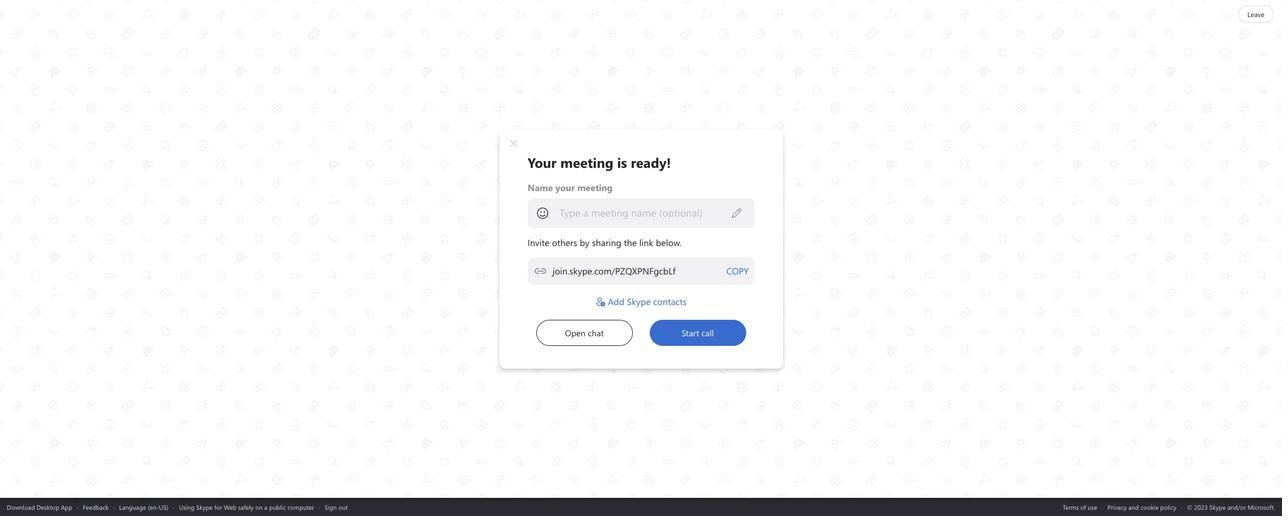 Task type: describe. For each thing, give the bounding box(es) containing it.
using skype for web safely on a public computer link
[[179, 503, 314, 512]]

sign
[[325, 503, 337, 512]]

Type a meeting name (optional) text field
[[559, 207, 731, 220]]

and
[[1129, 503, 1140, 512]]

terms of use
[[1063, 503, 1098, 512]]

download desktop app link
[[7, 503, 72, 512]]

safely
[[238, 503, 254, 512]]

language (en-us) link
[[119, 503, 169, 512]]

privacy
[[1108, 503, 1127, 512]]

language
[[119, 503, 146, 512]]

privacy and cookie policy
[[1108, 503, 1177, 512]]

feedback
[[83, 503, 109, 512]]

web
[[224, 503, 237, 512]]

using skype for web safely on a public computer
[[179, 503, 314, 512]]

a
[[264, 503, 268, 512]]

cookie
[[1141, 503, 1159, 512]]

terms
[[1063, 503, 1080, 512]]

of
[[1081, 503, 1087, 512]]

on
[[256, 503, 263, 512]]

desktop
[[37, 503, 59, 512]]



Task type: vqa. For each thing, say whether or not it's contained in the screenshot.
you in the I'm an AI preview, so I'm still learning. Sometimes I might say something weird. Don't get mad at me, I'm just trying to get better! If you want to start over, type
no



Task type: locate. For each thing, give the bounding box(es) containing it.
language (en-us)
[[119, 503, 169, 512]]

sign out
[[325, 503, 348, 512]]

use
[[1088, 503, 1098, 512]]

(en-
[[148, 503, 159, 512]]

terms of use link
[[1063, 503, 1098, 512]]

privacy and cookie policy link
[[1108, 503, 1177, 512]]

sign out link
[[325, 503, 348, 512]]

feedback link
[[83, 503, 109, 512]]

download desktop app
[[7, 503, 72, 512]]

computer
[[288, 503, 314, 512]]

using
[[179, 503, 195, 512]]

us)
[[159, 503, 169, 512]]

for
[[214, 503, 222, 512]]

app
[[61, 503, 72, 512]]

out
[[339, 503, 348, 512]]

skype
[[196, 503, 213, 512]]

download
[[7, 503, 35, 512]]

public
[[269, 503, 286, 512]]

policy
[[1161, 503, 1177, 512]]



